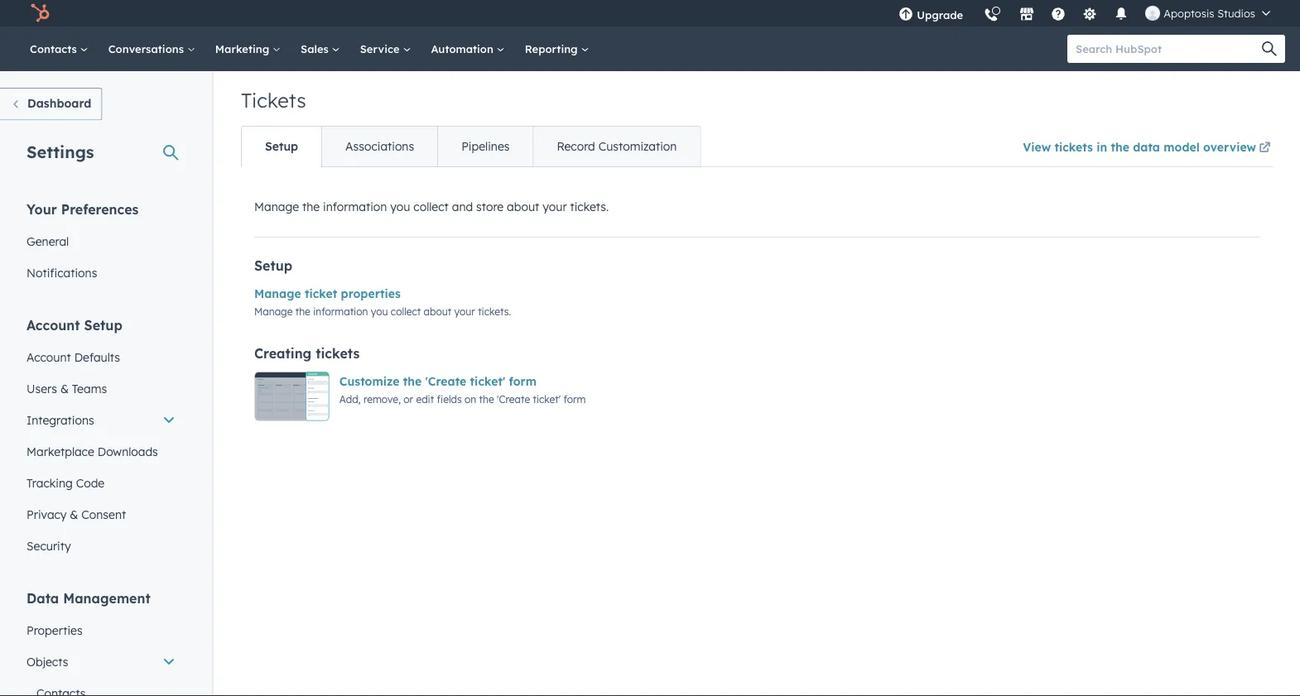 Task type: describe. For each thing, give the bounding box(es) containing it.
notifications link
[[17, 257, 186, 289]]

edit
[[416, 393, 434, 405]]

store
[[476, 200, 504, 214]]

0 vertical spatial form
[[509, 374, 537, 389]]

the down setup link
[[302, 200, 320, 214]]

1 horizontal spatial you
[[390, 200, 410, 214]]

general link
[[17, 226, 186, 257]]

contacts
[[30, 42, 80, 55]]

integrations button
[[17, 405, 186, 436]]

marketplace
[[27, 444, 94, 459]]

apoptosis studios button
[[1136, 0, 1280, 27]]

tickets
[[241, 88, 306, 113]]

record customization
[[557, 139, 677, 154]]

customization
[[599, 139, 677, 154]]

pipelines
[[461, 139, 510, 154]]

you inside manage ticket properties manage the information you collect about your tickets.
[[371, 305, 388, 318]]

record
[[557, 139, 595, 154]]

sales
[[301, 42, 332, 55]]

calling icon button
[[978, 2, 1006, 26]]

3 manage from the top
[[254, 305, 293, 318]]

code
[[76, 476, 105, 490]]

the up or on the left bottom
[[403, 374, 422, 389]]

management
[[63, 590, 151, 607]]

calling icon image
[[984, 8, 999, 23]]

tracking
[[27, 476, 73, 490]]

in
[[1097, 140, 1108, 154]]

tara schultz image
[[1146, 6, 1161, 21]]

preferences
[[61, 201, 139, 217]]

collect inside manage ticket properties manage the information you collect about your tickets.
[[391, 305, 421, 318]]

& for users
[[60, 381, 69, 396]]

marketing
[[215, 42, 273, 55]]

downloads
[[98, 444, 158, 459]]

creating
[[254, 345, 312, 362]]

information inside manage ticket properties manage the information you collect about your tickets.
[[313, 305, 368, 318]]

0 vertical spatial setup
[[265, 139, 298, 154]]

tickets for view
[[1055, 140, 1093, 154]]

conversations
[[108, 42, 187, 55]]

service
[[360, 42, 403, 55]]

objects
[[27, 655, 68, 669]]

hubspot link
[[20, 3, 62, 23]]

settings link
[[1073, 0, 1108, 27]]

data
[[1133, 140, 1160, 154]]

manage for manage the information you collect and store about your tickets.
[[254, 200, 299, 214]]

associations
[[345, 139, 414, 154]]

integrations
[[27, 413, 94, 427]]

teams
[[72, 381, 107, 396]]

setup link
[[242, 127, 321, 166]]

account defaults link
[[17, 342, 186, 373]]

link opens in a new window image
[[1259, 138, 1271, 158]]

marketing link
[[205, 27, 291, 71]]

reporting link
[[515, 27, 599, 71]]

data management
[[27, 590, 151, 607]]

add,
[[339, 393, 361, 405]]

view tickets in the data model overview link
[[1023, 129, 1274, 166]]

marketplaces button
[[1010, 0, 1045, 27]]

help image
[[1051, 7, 1066, 22]]

1 horizontal spatial your
[[543, 200, 567, 214]]

account defaults
[[27, 350, 120, 364]]

dashboard
[[27, 96, 91, 111]]

objects button
[[17, 646, 186, 678]]

your preferences element
[[17, 200, 186, 289]]

settings image
[[1083, 7, 1098, 22]]

properties link
[[17, 615, 186, 646]]

the inside manage ticket properties manage the information you collect about your tickets.
[[295, 305, 310, 318]]

notifications button
[[1108, 0, 1136, 27]]

ticket
[[305, 287, 337, 301]]

& for privacy
[[70, 507, 78, 522]]

properties
[[27, 623, 82, 638]]

manage ticket properties link
[[254, 287, 401, 301]]

tickets. inside manage ticket properties manage the information you collect about your tickets.
[[478, 305, 511, 318]]

0 vertical spatial collect
[[414, 200, 449, 214]]

menu containing apoptosis studios
[[889, 0, 1280, 33]]

0 horizontal spatial 'create
[[425, 374, 467, 389]]

manage ticket properties manage the information you collect about your tickets.
[[254, 287, 511, 318]]

data
[[27, 590, 59, 607]]

account setup
[[27, 317, 122, 333]]

0 vertical spatial information
[[323, 200, 387, 214]]

the right on
[[479, 393, 494, 405]]

your preferences
[[27, 201, 139, 217]]

account setup element
[[17, 316, 186, 562]]

dashboard link
[[0, 88, 102, 121]]

about inside manage ticket properties manage the information you collect about your tickets.
[[424, 305, 452, 318]]

your
[[27, 201, 57, 217]]

account for account setup
[[27, 317, 80, 333]]

customize the 'create ticket' form link
[[339, 374, 537, 389]]

conversations link
[[98, 27, 205, 71]]

and
[[452, 200, 473, 214]]

users
[[27, 381, 57, 396]]

manage for manage ticket properties manage the information you collect about your tickets.
[[254, 287, 301, 301]]

2 vertical spatial setup
[[84, 317, 122, 333]]

settings
[[27, 141, 94, 162]]



Task type: vqa. For each thing, say whether or not it's contained in the screenshot.
qualified
no



Task type: locate. For each thing, give the bounding box(es) containing it.
0 vertical spatial your
[[543, 200, 567, 214]]

tracking code link
[[17, 468, 186, 499]]

1 horizontal spatial 'create
[[497, 393, 530, 405]]

1 horizontal spatial form
[[564, 393, 586, 405]]

setup up account defaults link
[[84, 317, 122, 333]]

0 horizontal spatial tickets.
[[478, 305, 511, 318]]

the down ticket
[[295, 305, 310, 318]]

you down properties
[[371, 305, 388, 318]]

0 horizontal spatial about
[[424, 305, 452, 318]]

model
[[1164, 140, 1200, 154]]

hubspot image
[[30, 3, 50, 23]]

your
[[543, 200, 567, 214], [454, 305, 475, 318]]

1 horizontal spatial about
[[507, 200, 539, 214]]

upgrade
[[917, 8, 963, 22]]

pipelines link
[[437, 127, 533, 166]]

2 manage from the top
[[254, 287, 301, 301]]

automation
[[431, 42, 497, 55]]

0 vertical spatial &
[[60, 381, 69, 396]]

setup up manage ticket properties link
[[254, 258, 293, 274]]

service link
[[350, 27, 421, 71]]

0 horizontal spatial you
[[371, 305, 388, 318]]

ticket' right on
[[533, 393, 561, 405]]

'create right on
[[497, 393, 530, 405]]

setup down tickets
[[265, 139, 298, 154]]

navigation
[[241, 126, 701, 167]]

1 vertical spatial account
[[27, 350, 71, 364]]

link opens in a new window image
[[1259, 142, 1271, 154]]

0 horizontal spatial ticket'
[[470, 374, 505, 389]]

ticket' up on
[[470, 374, 505, 389]]

contacts link
[[20, 27, 98, 71]]

menu
[[889, 0, 1280, 33]]

tickets.
[[570, 200, 609, 214], [478, 305, 511, 318]]

collect down properties
[[391, 305, 421, 318]]

automation link
[[421, 27, 515, 71]]

1 account from the top
[[27, 317, 80, 333]]

account up the account defaults
[[27, 317, 80, 333]]

notifications
[[27, 265, 97, 280]]

manage the information you collect and store about your tickets.
[[254, 200, 609, 214]]

notifications image
[[1114, 7, 1129, 22]]

your inside manage ticket properties manage the information you collect about your tickets.
[[454, 305, 475, 318]]

or
[[404, 393, 413, 405]]

marketplaces image
[[1020, 7, 1035, 22]]

tickets for creating
[[316, 345, 360, 362]]

data management element
[[17, 589, 186, 697]]

on
[[465, 393, 476, 405]]

record customization link
[[533, 127, 700, 166]]

apoptosis studios
[[1164, 6, 1256, 20]]

consent
[[81, 507, 126, 522]]

security link
[[17, 530, 186, 562]]

users & teams link
[[17, 373, 186, 405]]

overview
[[1203, 140, 1256, 154]]

1 vertical spatial your
[[454, 305, 475, 318]]

properties
[[341, 287, 401, 301]]

1 vertical spatial tickets.
[[478, 305, 511, 318]]

'create
[[425, 374, 467, 389], [497, 393, 530, 405]]

you left 'and'
[[390, 200, 410, 214]]

1 vertical spatial manage
[[254, 287, 301, 301]]

search button
[[1254, 35, 1285, 63]]

0 vertical spatial about
[[507, 200, 539, 214]]

information down manage ticket properties link
[[313, 305, 368, 318]]

0 vertical spatial tickets.
[[570, 200, 609, 214]]

1 vertical spatial &
[[70, 507, 78, 522]]

1 horizontal spatial tickets
[[1055, 140, 1093, 154]]

privacy & consent
[[27, 507, 126, 522]]

manage left ticket
[[254, 287, 301, 301]]

1 manage from the top
[[254, 200, 299, 214]]

2 vertical spatial manage
[[254, 305, 293, 318]]

1 vertical spatial ticket'
[[533, 393, 561, 405]]

1 vertical spatial form
[[564, 393, 586, 405]]

1 horizontal spatial tickets.
[[570, 200, 609, 214]]

users & teams
[[27, 381, 107, 396]]

search image
[[1262, 41, 1277, 56]]

help button
[[1045, 0, 1073, 27]]

customize
[[339, 374, 400, 389]]

1 horizontal spatial &
[[70, 507, 78, 522]]

'create up fields
[[425, 374, 467, 389]]

defaults
[[74, 350, 120, 364]]

you
[[390, 200, 410, 214], [371, 305, 388, 318]]

ticket'
[[470, 374, 505, 389], [533, 393, 561, 405]]

&
[[60, 381, 69, 396], [70, 507, 78, 522]]

tracking code
[[27, 476, 105, 490]]

navigation containing setup
[[241, 126, 701, 167]]

customize the 'create ticket' form add, remove, or edit fields on the 'create ticket' form
[[339, 374, 586, 405]]

0 vertical spatial you
[[390, 200, 410, 214]]

2 account from the top
[[27, 350, 71, 364]]

about up the customize the 'create ticket' form link
[[424, 305, 452, 318]]

0 horizontal spatial form
[[509, 374, 537, 389]]

Search HubSpot search field
[[1068, 35, 1271, 63]]

1 vertical spatial tickets
[[316, 345, 360, 362]]

fields
[[437, 393, 462, 405]]

& right users
[[60, 381, 69, 396]]

general
[[27, 234, 69, 248]]

information
[[323, 200, 387, 214], [313, 305, 368, 318]]

remove,
[[364, 393, 401, 405]]

0 vertical spatial manage
[[254, 200, 299, 214]]

1 vertical spatial 'create
[[497, 393, 530, 405]]

& right the privacy
[[70, 507, 78, 522]]

collect
[[414, 200, 449, 214], [391, 305, 421, 318]]

about
[[507, 200, 539, 214], [424, 305, 452, 318]]

1 vertical spatial collect
[[391, 305, 421, 318]]

account up users
[[27, 350, 71, 364]]

0 vertical spatial tickets
[[1055, 140, 1093, 154]]

1 vertical spatial setup
[[254, 258, 293, 274]]

account
[[27, 317, 80, 333], [27, 350, 71, 364]]

tickets
[[1055, 140, 1093, 154], [316, 345, 360, 362]]

account for account defaults
[[27, 350, 71, 364]]

about right store on the top left of the page
[[507, 200, 539, 214]]

0 vertical spatial account
[[27, 317, 80, 333]]

manage down setup link
[[254, 200, 299, 214]]

1 vertical spatial information
[[313, 305, 368, 318]]

manage up creating
[[254, 305, 293, 318]]

1 vertical spatial about
[[424, 305, 452, 318]]

0 vertical spatial ticket'
[[470, 374, 505, 389]]

1 vertical spatial you
[[371, 305, 388, 318]]

0 vertical spatial 'create
[[425, 374, 467, 389]]

privacy
[[27, 507, 67, 522]]

view
[[1023, 140, 1051, 154]]

security
[[27, 539, 71, 553]]

your up the customize the 'create ticket' form link
[[454, 305, 475, 318]]

associations link
[[321, 127, 437, 166]]

apoptosis
[[1164, 6, 1215, 20]]

studios
[[1218, 6, 1256, 20]]

1 horizontal spatial ticket'
[[533, 393, 561, 405]]

manage
[[254, 200, 299, 214], [254, 287, 301, 301], [254, 305, 293, 318]]

your down record
[[543, 200, 567, 214]]

marketplace downloads
[[27, 444, 158, 459]]

privacy & consent link
[[17, 499, 186, 530]]

0 horizontal spatial your
[[454, 305, 475, 318]]

sales link
[[291, 27, 350, 71]]

view tickets in the data model overview
[[1023, 140, 1256, 154]]

0 horizontal spatial tickets
[[316, 345, 360, 362]]

0 horizontal spatial &
[[60, 381, 69, 396]]

reporting
[[525, 42, 581, 55]]

tickets left in
[[1055, 140, 1093, 154]]

form
[[509, 374, 537, 389], [564, 393, 586, 405]]

tickets up customize
[[316, 345, 360, 362]]

the right in
[[1111, 140, 1130, 154]]

upgrade image
[[899, 7, 914, 22]]

marketplace downloads link
[[17, 436, 186, 468]]

creating tickets
[[254, 345, 360, 362]]

collect left 'and'
[[414, 200, 449, 214]]

information down associations link
[[323, 200, 387, 214]]



